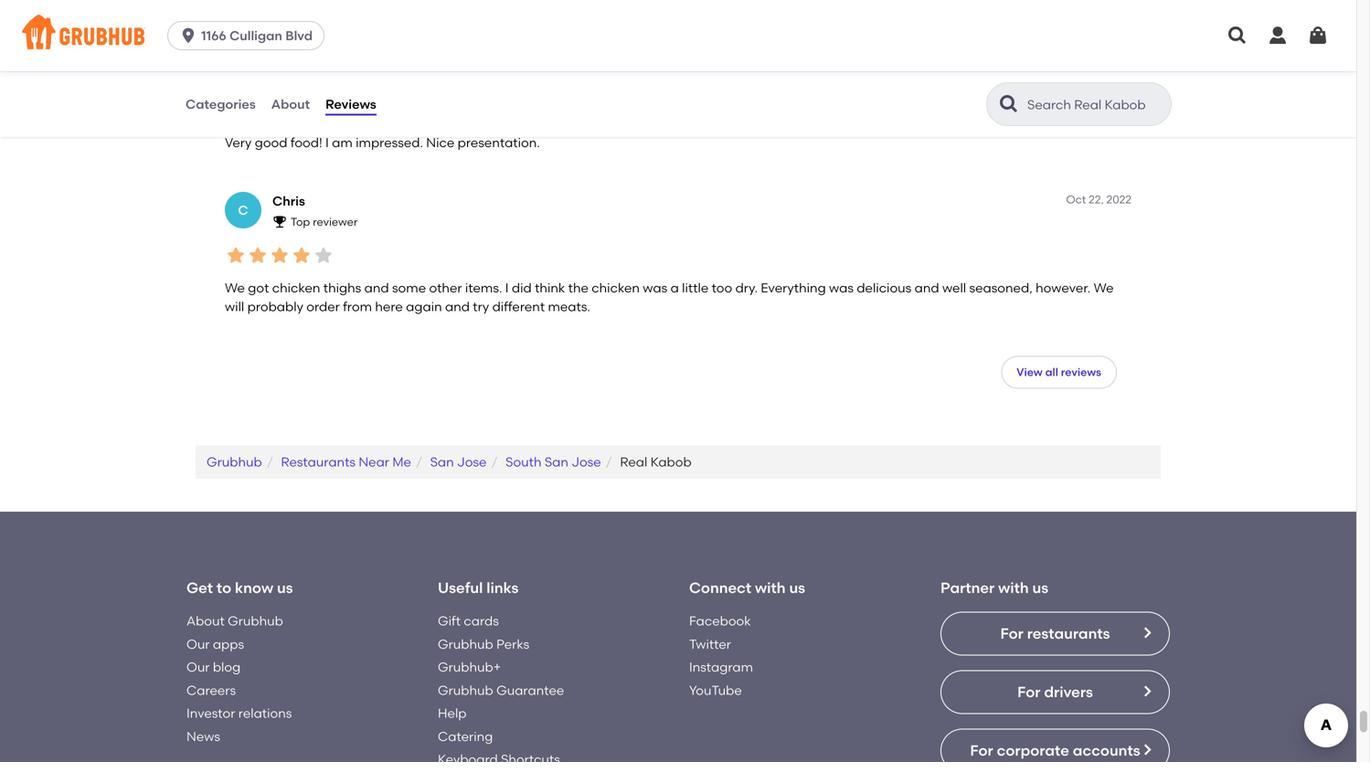 Task type: describe. For each thing, give the bounding box(es) containing it.
grubhub link
[[207, 454, 262, 470]]

careers
[[186, 683, 236, 698]]

about button
[[270, 71, 311, 137]]

star icon image down c
[[225, 245, 247, 267]]

2 horizontal spatial and
[[915, 280, 939, 296]]

grubhub+
[[438, 660, 501, 675]]

know
[[235, 579, 273, 597]]

gift cards link
[[438, 613, 499, 629]]

2 chicken from the left
[[592, 280, 640, 296]]

little
[[682, 280, 709, 296]]

grubhub down gift cards link
[[438, 637, 493, 652]]

order
[[306, 299, 340, 314]]

2022
[[1107, 193, 1132, 206]]

2 was from the left
[[829, 280, 854, 296]]

restaurants
[[1027, 625, 1110, 643]]

about grubhub link
[[186, 613, 283, 629]]

again
[[406, 299, 442, 314]]

south san jose link
[[506, 454, 601, 470]]

for corporate accounts
[[970, 742, 1141, 760]]

culligan
[[230, 28, 282, 43]]

news
[[186, 729, 220, 745]]

dry.
[[736, 280, 758, 296]]

1 us from the left
[[277, 579, 293, 597]]

youtube link
[[689, 683, 742, 698]]

reviewer
[[313, 216, 358, 229]]

very
[[225, 135, 252, 150]]

restaurants near me link
[[281, 454, 411, 470]]

our blog link
[[186, 660, 241, 675]]

1 was from the left
[[643, 280, 668, 296]]

our apps link
[[186, 637, 244, 652]]

cards
[[464, 613, 499, 629]]

main navigation navigation
[[0, 0, 1357, 71]]

accounts
[[1073, 742, 1141, 760]]

star icon image up got
[[247, 245, 269, 267]]

for for for corporate accounts
[[970, 742, 994, 760]]

for restaurants link
[[941, 612, 1170, 656]]

1166 culligan blvd button
[[167, 21, 332, 50]]

1166
[[201, 28, 226, 43]]

delicious
[[857, 280, 912, 296]]

well
[[943, 280, 966, 296]]

presentation.
[[458, 135, 540, 150]]

2 san from the left
[[545, 454, 569, 470]]

connect with us
[[689, 579, 805, 597]]

search icon image
[[998, 93, 1020, 115]]

am
[[332, 135, 353, 150]]

2 jose from the left
[[572, 454, 601, 470]]

3 reviews
[[291, 70, 339, 83]]

thighs
[[323, 280, 361, 296]]

good
[[255, 135, 287, 150]]

kiryakos
[[320, 48, 374, 63]]

did
[[512, 280, 532, 296]]

blvd
[[285, 28, 313, 43]]

other
[[429, 280, 462, 296]]

try
[[473, 299, 489, 314]]

useful
[[438, 579, 483, 597]]

perks
[[496, 637, 530, 652]]

1166 culligan blvd
[[201, 28, 313, 43]]

star icon image down the top
[[291, 245, 313, 267]]

too
[[712, 280, 732, 296]]

for drivers link
[[941, 671, 1170, 714]]

top reviewer
[[291, 216, 358, 229]]

star icon image down trophy icon
[[269, 245, 291, 267]]

2 our from the top
[[186, 660, 210, 675]]

south san jose
[[506, 454, 601, 470]]

blog
[[213, 660, 241, 675]]

star icon image up very
[[225, 99, 247, 121]]

real
[[620, 454, 648, 470]]

investor relations link
[[186, 706, 292, 721]]

for restaurants
[[1001, 625, 1110, 643]]

1 vertical spatial reviews
[[1061, 366, 1102, 379]]

oct 22, 2022
[[1066, 193, 1132, 206]]

star icon image up good
[[269, 99, 291, 121]]

0 horizontal spatial and
[[364, 280, 389, 296]]

gift cards grubhub perks grubhub+ grubhub guarantee help catering
[[438, 613, 564, 745]]

c
[[238, 202, 248, 218]]

san jose link
[[430, 454, 487, 470]]

grubhub left restaurants at the bottom left of the page
[[207, 454, 262, 470]]

oct
[[1066, 193, 1086, 206]]

with for connect
[[755, 579, 786, 597]]

near
[[359, 454, 389, 470]]

kabob
[[651, 454, 692, 470]]

a
[[671, 280, 679, 296]]

nice
[[426, 135, 455, 150]]

think
[[535, 280, 565, 296]]

us for connect with us
[[789, 579, 805, 597]]

gift
[[438, 613, 461, 629]]



Task type: locate. For each thing, give the bounding box(es) containing it.
partner with us
[[941, 579, 1049, 597]]

1 vertical spatial for
[[1018, 683, 1041, 701]]

0 vertical spatial right image
[[1140, 684, 1155, 699]]

here
[[375, 299, 403, 314]]

22,
[[1089, 193, 1104, 206]]

san jose
[[430, 454, 487, 470]]

2 horizontal spatial us
[[1033, 579, 1049, 597]]

right image inside for drivers link
[[1140, 684, 1155, 699]]

1 horizontal spatial chicken
[[592, 280, 640, 296]]

chicken right the
[[592, 280, 640, 296]]

for
[[1001, 625, 1024, 643], [1018, 683, 1041, 701], [970, 742, 994, 760]]

was left delicious
[[829, 280, 854, 296]]

right image for for drivers
[[1140, 684, 1155, 699]]

youtube
[[689, 683, 742, 698]]

2 vertical spatial for
[[970, 742, 994, 760]]

i left did
[[505, 280, 509, 296]]

1 we from the left
[[225, 280, 245, 296]]

for left corporate
[[970, 742, 994, 760]]

facebook twitter instagram youtube
[[689, 613, 753, 698]]

1 horizontal spatial reviews
[[1061, 366, 1102, 379]]

1 vertical spatial right image
[[1140, 743, 1155, 757]]

0 horizontal spatial i
[[325, 135, 329, 150]]

1 horizontal spatial and
[[445, 299, 470, 314]]

about for about grubhub our apps our blog careers investor relations news
[[186, 613, 225, 629]]

get to know us
[[186, 579, 293, 597]]

our up careers
[[186, 660, 210, 675]]

facebook
[[689, 613, 751, 629]]

svg image inside 1166 culligan blvd button
[[179, 27, 198, 45]]

star icon image left about button
[[247, 99, 269, 121]]

partner
[[941, 579, 995, 597]]

however.
[[1036, 280, 1091, 296]]

0 horizontal spatial was
[[643, 280, 668, 296]]

useful links
[[438, 579, 519, 597]]

0 horizontal spatial we
[[225, 280, 245, 296]]

twitter link
[[689, 637, 731, 652]]

1 jose from the left
[[457, 454, 487, 470]]

1 horizontal spatial san
[[545, 454, 569, 470]]

some
[[392, 280, 426, 296]]

corporate
[[997, 742, 1070, 760]]

right image for for corporate accounts
[[1140, 743, 1155, 757]]

for for for drivers
[[1018, 683, 1041, 701]]

jose left real
[[572, 454, 601, 470]]

drivers
[[1044, 683, 1093, 701]]

1 our from the top
[[186, 637, 210, 652]]

and left well
[[915, 280, 939, 296]]

1 horizontal spatial jose
[[572, 454, 601, 470]]

i
[[325, 135, 329, 150], [505, 280, 509, 296]]

us up for restaurants
[[1033, 579, 1049, 597]]

svg image
[[1227, 25, 1249, 47], [1267, 25, 1289, 47], [1307, 25, 1329, 47], [179, 27, 198, 45]]

0 horizontal spatial jose
[[457, 454, 487, 470]]

right image inside for corporate accounts link
[[1140, 743, 1155, 757]]

0 vertical spatial reviews
[[300, 70, 339, 83]]

reviews button
[[325, 71, 377, 137]]

us right know
[[277, 579, 293, 597]]

help link
[[438, 706, 467, 721]]

0 vertical spatial our
[[186, 637, 210, 652]]

links
[[487, 579, 519, 597]]

relations
[[238, 706, 292, 721]]

san
[[430, 454, 454, 470], [545, 454, 569, 470]]

0 vertical spatial for
[[1001, 625, 1024, 643]]

3
[[291, 70, 297, 83]]

real kabob
[[620, 454, 692, 470]]

trophy icon image
[[272, 214, 287, 229]]

for for for restaurants
[[1001, 625, 1024, 643]]

about up our apps 'link'
[[186, 613, 225, 629]]

careers link
[[186, 683, 236, 698]]

2 right image from the top
[[1140, 743, 1155, 757]]

we right 'however.'
[[1094, 280, 1114, 296]]

grubhub+ link
[[438, 660, 501, 675]]

1 horizontal spatial us
[[789, 579, 805, 597]]

2 us from the left
[[789, 579, 805, 597]]

facebook link
[[689, 613, 751, 629]]

1 horizontal spatial with
[[998, 579, 1029, 597]]

0 vertical spatial about
[[271, 96, 310, 112]]

me
[[392, 454, 411, 470]]

grubhub inside about grubhub our apps our blog careers investor relations news
[[228, 613, 283, 629]]

0 horizontal spatial reviews
[[300, 70, 339, 83]]

and up here
[[364, 280, 389, 296]]

was left a
[[643, 280, 668, 296]]

1 vertical spatial i
[[505, 280, 509, 296]]

we
[[225, 280, 245, 296], [1094, 280, 1114, 296]]

sharon
[[272, 48, 317, 63]]

apps
[[213, 637, 244, 652]]

star icon image up food!
[[291, 99, 313, 121]]

get
[[186, 579, 213, 597]]

0 horizontal spatial us
[[277, 579, 293, 597]]

for drivers
[[1018, 683, 1093, 701]]

1 vertical spatial about
[[186, 613, 225, 629]]

2 with from the left
[[998, 579, 1029, 597]]

everything
[[761, 280, 826, 296]]

1 horizontal spatial we
[[1094, 280, 1114, 296]]

probably
[[247, 299, 303, 314]]

reviews down sharon  kiryakos
[[300, 70, 339, 83]]

1 vertical spatial our
[[186, 660, 210, 675]]

jose left south
[[457, 454, 487, 470]]

grubhub down know
[[228, 613, 283, 629]]

1 horizontal spatial was
[[829, 280, 854, 296]]

to
[[217, 579, 231, 597]]

chicken up probably
[[272, 280, 320, 296]]

0 horizontal spatial san
[[430, 454, 454, 470]]

twitter
[[689, 637, 731, 652]]

south
[[506, 454, 542, 470]]

0 horizontal spatial chicken
[[272, 280, 320, 296]]

instagram link
[[689, 660, 753, 675]]

categories
[[186, 96, 256, 112]]

reviews right all
[[1061, 366, 1102, 379]]

right image
[[1140, 684, 1155, 699], [1140, 743, 1155, 757]]

about down 3 at top left
[[271, 96, 310, 112]]

star icon image
[[272, 69, 287, 83], [225, 99, 247, 121], [247, 99, 269, 121], [269, 99, 291, 121], [291, 99, 313, 121], [313, 99, 335, 121], [225, 245, 247, 267], [247, 245, 269, 267], [269, 245, 291, 267], [291, 245, 313, 267], [313, 245, 335, 267]]

for down partner with us at the right of page
[[1001, 625, 1024, 643]]

food!
[[291, 135, 322, 150]]

investor
[[186, 706, 235, 721]]

0 vertical spatial i
[[325, 135, 329, 150]]

view
[[1017, 366, 1043, 379]]

very good food! i am impressed. nice presentation.
[[225, 135, 540, 150]]

san right me
[[430, 454, 454, 470]]

1 with from the left
[[755, 579, 786, 597]]

reviews
[[300, 70, 339, 83], [1061, 366, 1102, 379]]

all
[[1045, 366, 1059, 379]]

chris
[[272, 193, 305, 209]]

help
[[438, 706, 467, 721]]

grubhub down grubhub+ link
[[438, 683, 493, 698]]

meats.
[[548, 299, 590, 314]]

with right partner
[[998, 579, 1029, 597]]

for left drivers
[[1018, 683, 1041, 701]]

about inside button
[[271, 96, 310, 112]]

3 us from the left
[[1033, 579, 1049, 597]]

about
[[271, 96, 310, 112], [186, 613, 225, 629]]

for corporate accounts link
[[941, 729, 1170, 762]]

us right connect
[[789, 579, 805, 597]]

i left am
[[325, 135, 329, 150]]

from
[[343, 299, 372, 314]]

and down other
[[445, 299, 470, 314]]

san right south
[[545, 454, 569, 470]]

we got chicken thighs and some other items. i did think the chicken was a little too dry. everything was delicious and well seasoned, however. we will probably order from here again and try different meats.
[[225, 280, 1114, 314]]

with for partner
[[998, 579, 1029, 597]]

grubhub perks link
[[438, 637, 530, 652]]

with
[[755, 579, 786, 597], [998, 579, 1029, 597]]

view all reviews
[[1017, 366, 1102, 379]]

0 horizontal spatial with
[[755, 579, 786, 597]]

we up 'will'
[[225, 280, 245, 296]]

restaurants near me
[[281, 454, 411, 470]]

the
[[568, 280, 589, 296]]

right image
[[1140, 626, 1155, 640]]

star icon image left 3 at top left
[[272, 69, 287, 83]]

1 horizontal spatial i
[[505, 280, 509, 296]]

1 right image from the top
[[1140, 684, 1155, 699]]

different
[[492, 299, 545, 314]]

chicken
[[272, 280, 320, 296], [592, 280, 640, 296]]

s
[[239, 57, 247, 72]]

about for about
[[271, 96, 310, 112]]

reviews
[[326, 96, 376, 112]]

1 san from the left
[[430, 454, 454, 470]]

our up our blog link
[[186, 637, 210, 652]]

view all reviews link
[[1001, 356, 1117, 389]]

and
[[364, 280, 389, 296], [915, 280, 939, 296], [445, 299, 470, 314]]

guarantee
[[496, 683, 564, 698]]

2 we from the left
[[1094, 280, 1114, 296]]

items.
[[465, 280, 502, 296]]

catering
[[438, 729, 493, 745]]

will
[[225, 299, 244, 314]]

got
[[248, 280, 269, 296]]

0 horizontal spatial about
[[186, 613, 225, 629]]

star icon image right about button
[[313, 99, 335, 121]]

about inside about grubhub our apps our blog careers investor relations news
[[186, 613, 225, 629]]

star icon image down top reviewer
[[313, 245, 335, 267]]

1 horizontal spatial about
[[271, 96, 310, 112]]

us for partner with us
[[1033, 579, 1049, 597]]

Search Real Kabob search field
[[1026, 96, 1166, 113]]

top
[[291, 216, 310, 229]]

with right connect
[[755, 579, 786, 597]]

1 chicken from the left
[[272, 280, 320, 296]]

i inside we got chicken thighs and some other items. i did think the chicken was a little too dry. everything was delicious and well seasoned, however. we will probably order from here again and try different meats.
[[505, 280, 509, 296]]



Task type: vqa. For each thing, say whether or not it's contained in the screenshot.
Safe & responsible ordering
no



